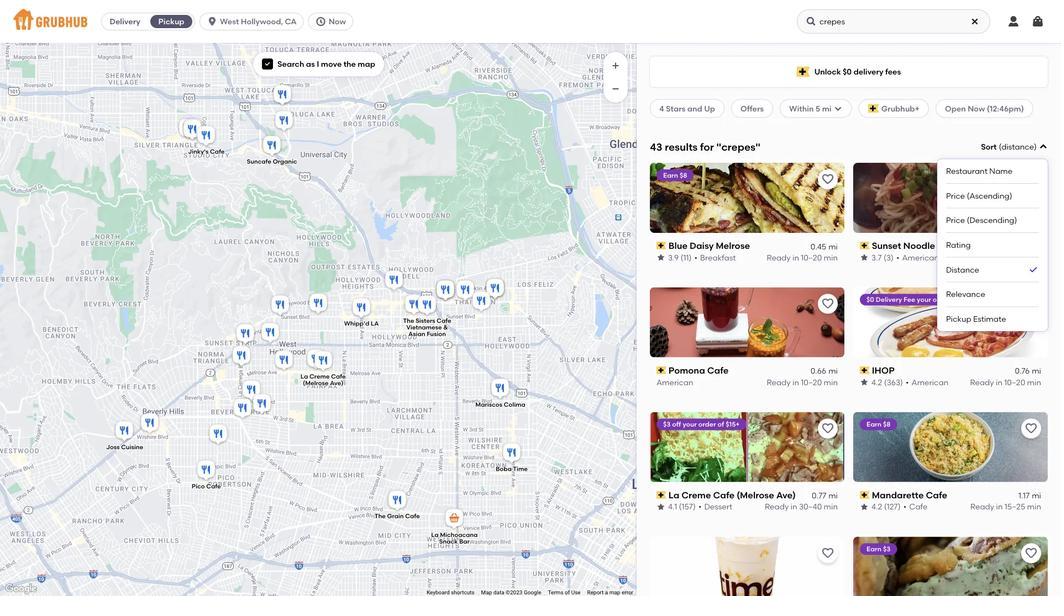 Task type: locate. For each thing, give the bounding box(es) containing it.
pickup down 'relevance'
[[946, 315, 972, 324]]

and waffles image
[[273, 109, 295, 134]]

earn $8 down "results"
[[663, 171, 687, 179]]

0 vertical spatial your
[[917, 296, 931, 304]]

1 horizontal spatial $15+
[[960, 296, 974, 304]]

• dessert
[[699, 503, 733, 512]]

joss cuisine image
[[113, 420, 135, 444]]

ready in 10–20 min down the 0.76
[[970, 378, 1041, 387]]

joss cuisine
[[106, 444, 143, 452]]

the for the grain cafe
[[375, 513, 386, 521]]

your
[[917, 296, 931, 304], [683, 421, 697, 429]]

$0 delivery fee your order of $15+
[[867, 296, 974, 304]]

the grain cafe
[[375, 513, 420, 521]]

1 vertical spatial order
[[699, 421, 716, 429]]

ready in 15–25 min
[[971, 503, 1041, 512]]

ave) up ready in 30–40 min
[[776, 490, 796, 501]]

1 vertical spatial pickup
[[946, 315, 972, 324]]

0 horizontal spatial creme
[[310, 373, 330, 381]]

0 vertical spatial (melrose
[[303, 380, 329, 388]]

la
[[301, 373, 308, 381], [669, 490, 680, 501], [431, 532, 439, 539]]

0 vertical spatial creme
[[310, 373, 330, 381]]

10–20 for daisy
[[801, 253, 822, 262]]

1 horizontal spatial delivery
[[876, 296, 902, 304]]

• for ihop
[[906, 378, 909, 387]]

save this restaurant image
[[821, 173, 835, 186], [821, 298, 835, 311], [1025, 298, 1038, 311], [821, 423, 835, 436]]

star icon image for la creme cafe (melrose ave)
[[657, 503, 666, 512]]

your right fee
[[917, 296, 931, 304]]

4.2 down the ihop
[[872, 378, 882, 387]]

earn down 4.2 (127) at the bottom of the page
[[867, 546, 882, 554]]

• american right (363) at the right bottom
[[906, 378, 949, 387]]

0 vertical spatial la
[[301, 373, 308, 381]]

creme up (157)
[[682, 490, 711, 501]]

0 vertical spatial price
[[946, 191, 965, 201]]

• right (11)
[[694, 253, 698, 262]]

la left snack
[[431, 532, 439, 539]]

mi for la creme cafe (melrose ave)
[[829, 492, 838, 501]]

0 horizontal spatial $3
[[663, 421, 671, 429]]

map right a
[[609, 590, 620, 597]]

pomona
[[669, 365, 705, 376]]

1 horizontal spatial la creme cafe (melrose ave)
[[669, 490, 796, 501]]

1 vertical spatial $0
[[867, 296, 874, 304]]

0 horizontal spatial delivery
[[110, 17, 140, 26]]

map right the
[[358, 59, 375, 69]]

sunset
[[872, 241, 901, 251]]

pickup right delivery button
[[158, 17, 184, 26]]

mi for pomona cafe
[[829, 367, 838, 376]]

0 vertical spatial delivery
[[110, 17, 140, 26]]

caked up image
[[484, 277, 506, 302]]

1 horizontal spatial now
[[968, 104, 985, 113]]

0 vertical spatial 4.2
[[872, 378, 882, 387]]

cafe inside the sisters cafe vietnamese & asian fusion
[[437, 318, 451, 325]]

sisters
[[416, 318, 435, 325]]

• american down noodle
[[897, 253, 939, 262]]

1 4.2 from the top
[[872, 378, 882, 387]]

tryst caffe image
[[139, 412, 161, 437]]

min down 0.66 mi
[[824, 378, 838, 387]]

1 horizontal spatial grubhub plus flag logo image
[[868, 104, 879, 113]]

$0 right unlock
[[843, 67, 852, 76]]

asian
[[409, 331, 425, 338]]

mariscos
[[476, 402, 502, 409]]

la creme cafe (melrose ave) inside map region
[[301, 373, 346, 388]]

mariscos colima image
[[489, 378, 511, 402]]

earn $8 down 4.2 (363)
[[867, 421, 891, 429]]

3.9
[[668, 253, 679, 262]]

1 horizontal spatial la
[[431, 532, 439, 539]]

•
[[694, 253, 698, 262], [897, 253, 900, 262], [906, 378, 909, 387], [699, 503, 702, 512], [904, 503, 907, 512]]

0 horizontal spatial la creme cafe (melrose ave)
[[301, 373, 346, 388]]

save this restaurant image
[[1025, 173, 1038, 186], [1025, 423, 1038, 436], [821, 547, 835, 561], [1025, 547, 1038, 561]]

delivery
[[854, 67, 884, 76]]

0 vertical spatial ave)
[[330, 380, 343, 388]]

min for ihop
[[1027, 378, 1041, 387]]

2 price from the top
[[946, 216, 965, 225]]

jumpin' java restaurant image
[[181, 118, 203, 143]]

1 horizontal spatial order
[[933, 296, 950, 304]]

1 vertical spatial earn
[[867, 421, 882, 429]]

4.2
[[872, 378, 882, 387], [872, 503, 882, 512]]

none field containing sort
[[937, 142, 1048, 332]]

0 vertical spatial of
[[952, 296, 959, 304]]

• right (157)
[[699, 503, 702, 512]]

pico cafe
[[192, 483, 221, 491]]

subscription pass image
[[657, 242, 666, 250], [860, 242, 870, 250], [860, 367, 870, 375]]

delivery left pickup button
[[110, 17, 140, 26]]

1 vertical spatial now
[[968, 104, 985, 113]]

0 horizontal spatial earn $8
[[663, 171, 687, 179]]

1 vertical spatial your
[[683, 421, 697, 429]]

2 vertical spatial of
[[565, 590, 570, 597]]

$8 for mandarette
[[883, 421, 891, 429]]

earn $3
[[867, 546, 891, 554]]

report a map error
[[587, 590, 633, 597]]

2 horizontal spatial of
[[952, 296, 959, 304]]

earn $8 for blue
[[663, 171, 687, 179]]

boba
[[496, 466, 512, 474]]

1 horizontal spatial your
[[917, 296, 931, 304]]

price (ascending)
[[946, 191, 1012, 201]]

boba time image
[[251, 393, 273, 417]]

earn for mandarette cafe
[[867, 421, 882, 429]]

grubhub plus flag logo image for unlock $0 delivery fees
[[797, 67, 810, 77]]

mi right "0.66"
[[829, 367, 838, 376]]

$8 down "results"
[[680, 171, 687, 179]]

your right off
[[683, 421, 697, 429]]

mi right 0.77
[[829, 492, 838, 501]]

unlock $0 delivery fees
[[815, 67, 901, 76]]

10–20
[[801, 253, 822, 262], [801, 378, 822, 387], [1005, 378, 1025, 387]]

min up check icon
[[1027, 253, 1041, 262]]

map region
[[0, 0, 767, 597]]

0 vertical spatial pickup
[[158, 17, 184, 26]]

sunset noodle logo image
[[853, 163, 1048, 233]]

the up asian
[[403, 318, 414, 325]]

mi right the 0.76
[[1032, 367, 1041, 376]]

grubhub plus flag logo image
[[797, 67, 810, 77], [868, 104, 879, 113]]

subscription pass image inside the sunset noodle link
[[860, 242, 870, 250]]

mi
[[822, 104, 832, 113], [829, 242, 838, 251], [829, 367, 838, 376], [1032, 367, 1041, 376], [829, 492, 838, 501], [1032, 492, 1041, 501]]

subscription pass image for blue
[[657, 242, 666, 250]]

0 vertical spatial grubhub plus flag logo image
[[797, 67, 810, 77]]

1 vertical spatial $8
[[883, 421, 891, 429]]

mi for ihop
[[1032, 367, 1041, 376]]

$3 left off
[[663, 421, 671, 429]]

min down 0.77 mi
[[824, 503, 838, 512]]

0 vertical spatial the
[[403, 318, 414, 325]]

1 vertical spatial the
[[375, 513, 386, 521]]

mariscos colima
[[476, 402, 526, 409]]

min for pomona cafe
[[824, 378, 838, 387]]

ready for blue
[[767, 253, 791, 262]]

ready in 10–20 min down 0.45
[[767, 253, 838, 262]]

sort
[[981, 142, 997, 152]]

$0
[[843, 67, 852, 76], [867, 296, 874, 304]]

pickup inside button
[[158, 17, 184, 26]]

cafe inside la creme cafe (melrose ave)
[[331, 373, 346, 381]]

0 horizontal spatial the
[[375, 513, 386, 521]]

None field
[[937, 142, 1048, 332]]

ready in 20–30 min
[[969, 253, 1041, 262]]

earn $8
[[663, 171, 687, 179], [867, 421, 891, 429]]

1 horizontal spatial ave)
[[776, 490, 796, 501]]

star icon image left 3.9
[[657, 253, 666, 262]]

map
[[358, 59, 375, 69], [609, 590, 620, 597]]

1 horizontal spatial $3
[[883, 546, 891, 554]]

123 pasta image
[[207, 423, 229, 448]]

unlock
[[815, 67, 841, 76]]

melrose
[[716, 241, 750, 251]]

ave) down la creme cafe (melrose ave) image at the left of the page
[[330, 380, 343, 388]]

creme inside la creme cafe (melrose ave)
[[310, 373, 330, 381]]

2 4.2 from the top
[[872, 503, 882, 512]]

4.2 left (127)
[[872, 503, 882, 512]]

0 vertical spatial $3
[[663, 421, 671, 429]]

43 results for "crepes"
[[650, 141, 761, 153]]

(melrose
[[303, 380, 329, 388], [737, 490, 774, 501]]

star icon image left 4.1
[[657, 503, 666, 512]]

4.2 for ihop
[[872, 378, 882, 387]]

1 vertical spatial 4.2
[[872, 503, 882, 512]]

1 vertical spatial la creme cafe (melrose ave)
[[669, 490, 796, 501]]

mi right "1.17"
[[1032, 492, 1041, 501]]

earn
[[663, 171, 678, 179], [867, 421, 882, 429], [867, 546, 882, 554]]

1 vertical spatial la
[[669, 490, 680, 501]]

whipp'd la image
[[350, 297, 373, 321]]

1 horizontal spatial map
[[609, 590, 620, 597]]

ready in 10–20 min down "0.66"
[[767, 378, 838, 387]]

american down pomona
[[657, 378, 693, 387]]

mandarette cafe image
[[240, 379, 263, 404]]

ready in 10–20 min for daisy
[[767, 253, 838, 262]]

• right (127)
[[904, 503, 907, 512]]

ready for pomona
[[767, 378, 791, 387]]

la creme cafe (melrose ave)
[[301, 373, 346, 388], [669, 490, 796, 501]]

star icon image for blue daisy melrose
[[657, 253, 666, 262]]

west hollywood, ca
[[220, 17, 297, 26]]

2 vertical spatial earn
[[867, 546, 882, 554]]

a
[[605, 590, 608, 597]]

min down the 0.45 mi
[[824, 253, 838, 262]]

the sisters cafe vietnamese & asian fusion
[[403, 318, 451, 338]]

order right off
[[699, 421, 716, 429]]

now button
[[308, 13, 358, 30]]

suncafe organic image
[[261, 134, 283, 159]]

1 vertical spatial • american
[[906, 378, 949, 387]]

la michoacana snack bar image
[[443, 508, 465, 532]]

$0 left fee
[[867, 296, 874, 304]]

distance option
[[946, 258, 1039, 283]]

creme down pomona cafe image
[[310, 373, 330, 381]]

sunset noodle image
[[269, 294, 291, 318]]

ready in 10–20 min for cafe
[[767, 378, 838, 387]]

delivery
[[110, 17, 140, 26], [876, 296, 902, 304]]

• american for 4.2 (363)
[[906, 378, 949, 387]]

in for mandarette cafe
[[996, 503, 1003, 512]]

la creme cafe (melrose ave) up dessert
[[669, 490, 796, 501]]

mandarette cafe logo image
[[853, 413, 1048, 483]]

pickup inside field
[[946, 315, 972, 324]]

google
[[524, 590, 541, 597]]

now inside button
[[329, 17, 346, 26]]

subscription pass image left the ihop
[[860, 367, 870, 375]]

1 horizontal spatial $8
[[883, 421, 891, 429]]

5
[[816, 104, 820, 113]]

0 horizontal spatial grubhub plus flag logo image
[[797, 67, 810, 77]]

grubhub plus flag logo image left grubhub+
[[868, 104, 879, 113]]

0 horizontal spatial your
[[683, 421, 697, 429]]

1 vertical spatial price
[[946, 216, 965, 225]]

min down 0.76 mi
[[1027, 378, 1041, 387]]

0 horizontal spatial pickup
[[158, 17, 184, 26]]

le gout bakery image
[[484, 277, 506, 302]]

jinky's cafe image
[[195, 124, 217, 149]]

the for the sisters cafe vietnamese & asian fusion
[[403, 318, 414, 325]]

subscription pass image left blue
[[657, 242, 666, 250]]

price for price (descending)
[[946, 216, 965, 225]]

(363)
[[884, 378, 903, 387]]

0.66 mi
[[811, 367, 838, 376]]

star icon image left 4.2 (127) at the bottom of the page
[[860, 503, 869, 512]]

$8
[[680, 171, 687, 179], [883, 421, 891, 429]]

pickup for pickup
[[158, 17, 184, 26]]

0 horizontal spatial (melrose
[[303, 380, 329, 388]]

grubhub plus flag logo image left unlock
[[797, 67, 810, 77]]

snack
[[439, 539, 458, 546]]

0 horizontal spatial now
[[329, 17, 346, 26]]

0 horizontal spatial ave)
[[330, 380, 343, 388]]

0 horizontal spatial la
[[301, 373, 308, 381]]

the inside the sisters cafe vietnamese & asian fusion
[[403, 318, 414, 325]]

la up 4.1
[[669, 490, 680, 501]]

delivery inside button
[[110, 17, 140, 26]]

min down 1.17 mi
[[1027, 503, 1041, 512]]

american down noodle
[[902, 253, 939, 262]]

noodle
[[903, 241, 935, 251]]

$3 down 4.2 (127) at the bottom of the page
[[883, 546, 891, 554]]

cafe
[[210, 148, 225, 156], [437, 318, 451, 325], [707, 365, 729, 376], [331, 373, 346, 381], [206, 483, 221, 491], [713, 490, 735, 501], [926, 490, 947, 501], [909, 503, 928, 512], [405, 513, 420, 521]]

1 horizontal spatial of
[[718, 421, 724, 429]]

list box
[[946, 159, 1039, 332]]

of right off
[[718, 421, 724, 429]]

svg image
[[806, 16, 817, 27]]

1 vertical spatial (melrose
[[737, 490, 774, 501]]

1 vertical spatial creme
[[682, 490, 711, 501]]

la sweet rolls image
[[470, 290, 493, 315]]

1 horizontal spatial creme
[[682, 490, 711, 501]]

now right open
[[968, 104, 985, 113]]

2 vertical spatial la
[[431, 532, 439, 539]]

subscription pass image left the sunset
[[860, 242, 870, 250]]

0 vertical spatial order
[[933, 296, 950, 304]]

star icon image left 4.2 (363)
[[860, 378, 869, 387]]

mi right 0.45
[[829, 242, 838, 251]]

check icon image
[[1028, 265, 1039, 276]]

0 vertical spatial map
[[358, 59, 375, 69]]

1 vertical spatial grubhub plus flag logo image
[[868, 104, 879, 113]]

of up pickup estimate in the bottom right of the page
[[952, 296, 959, 304]]

la inside la creme cafe (melrose ave)
[[301, 373, 308, 381]]

open now (12:46pm)
[[945, 104, 1024, 113]]

pickup
[[158, 17, 184, 26], [946, 315, 972, 324]]

0 horizontal spatial $8
[[680, 171, 687, 179]]

delivery left fee
[[876, 296, 902, 304]]

the grain cafe image
[[386, 490, 408, 514]]

now up move
[[329, 17, 346, 26]]

$8 down 4.2 (363)
[[883, 421, 891, 429]]

0 vertical spatial $0
[[843, 67, 852, 76]]

star icon image left the "3.7"
[[860, 253, 869, 262]]

1 horizontal spatial earn $8
[[867, 421, 891, 429]]

of left 'use'
[[565, 590, 570, 597]]

marco's trattoria image
[[259, 322, 281, 346]]

shortcuts
[[451, 590, 475, 597]]

denny's image
[[403, 294, 425, 318]]

0 horizontal spatial $15+
[[726, 421, 740, 429]]

smooth-e operator by jumpin java image
[[182, 117, 204, 142]]

1 vertical spatial delivery
[[876, 296, 902, 304]]

1 horizontal spatial pickup
[[946, 315, 972, 324]]

1 vertical spatial earn $8
[[867, 421, 891, 429]]

1 horizontal spatial the
[[403, 318, 414, 325]]

3.7
[[872, 253, 882, 262]]

price down restaurant
[[946, 191, 965, 201]]

list box containing restaurant name
[[946, 159, 1039, 332]]

0 horizontal spatial map
[[358, 59, 375, 69]]

american right (363) at the right bottom
[[912, 378, 949, 387]]

star icon image
[[657, 253, 666, 262], [860, 253, 869, 262], [860, 378, 869, 387], [657, 503, 666, 512], [860, 503, 869, 512]]

4.1 (157)
[[668, 503, 696, 512]]

30–40
[[799, 503, 822, 512]]

subscription pass image
[[657, 367, 666, 375], [657, 492, 666, 500], [860, 492, 870, 500]]

10–20 down "0.66"
[[801, 378, 822, 387]]

0 vertical spatial now
[[329, 17, 346, 26]]

• american
[[897, 253, 939, 262], [906, 378, 949, 387]]

1 price from the top
[[946, 191, 965, 201]]

crave cafe (studio city) image
[[177, 117, 199, 142]]

svg image
[[1007, 15, 1020, 28], [1031, 15, 1045, 28], [207, 16, 218, 27], [315, 16, 327, 27], [971, 17, 979, 26], [264, 61, 271, 68], [834, 104, 843, 113], [1039, 143, 1048, 152]]

earn down "results"
[[663, 171, 678, 179]]

la
[[371, 320, 379, 328]]

la creme cafe (melrose ave) down pomona cafe image
[[301, 373, 346, 388]]

0 horizontal spatial $0
[[843, 67, 852, 76]]

order right fee
[[933, 296, 950, 304]]

koi restaurant image
[[230, 345, 253, 369]]

mi for blue daisy melrose
[[829, 242, 838, 251]]

10–20 down 0.45
[[801, 253, 822, 262]]

creme
[[310, 373, 330, 381], [682, 490, 711, 501]]

price up the rating
[[946, 216, 965, 225]]

svg image inside west hollywood, ca button
[[207, 16, 218, 27]]

ca
[[285, 17, 297, 26]]

min for blue daisy melrose
[[824, 253, 838, 262]]

main navigation navigation
[[0, 0, 1061, 43]]

morning kitchen image
[[434, 279, 457, 303], [434, 279, 457, 303]]

ready in 10–20 min
[[767, 253, 838, 262], [767, 378, 838, 387], [970, 378, 1041, 387]]

• right (363) at the right bottom
[[906, 378, 909, 387]]

0 vertical spatial earn $8
[[663, 171, 687, 179]]

0 horizontal spatial of
[[565, 590, 570, 597]]

(melrose down la creme cafe (melrose ave) image at the left of the page
[[303, 380, 329, 388]]

1 vertical spatial ave)
[[776, 490, 796, 501]]

$8 for blue
[[680, 171, 687, 179]]

0 vertical spatial la creme cafe (melrose ave)
[[301, 373, 346, 388]]

earn down 4.2 (363)
[[867, 421, 882, 429]]

whipp'd
[[344, 320, 369, 328]]

1.17 mi
[[1019, 492, 1041, 501]]

plus icon image
[[610, 60, 621, 71]]

star icon image for mandarette cafe
[[860, 503, 869, 512]]

0 vertical spatial earn
[[663, 171, 678, 179]]

american for 4.2 (363)
[[912, 378, 949, 387]]

the left grain
[[375, 513, 386, 521]]

"crepes"
[[717, 141, 761, 153]]

la down pomona cafe image
[[301, 373, 308, 381]]

2 horizontal spatial la
[[669, 490, 680, 501]]

0 vertical spatial $8
[[680, 171, 687, 179]]

0 vertical spatial • american
[[897, 253, 939, 262]]

$15+
[[960, 296, 974, 304], [726, 421, 740, 429]]

(melrose up ready in 30–40 min
[[737, 490, 774, 501]]



Task type: describe. For each thing, give the bounding box(es) containing it.
rating
[[946, 241, 971, 250]]

la michoacana snack bar
[[431, 532, 478, 546]]

ready for la
[[765, 503, 789, 512]]

map
[[481, 590, 492, 597]]

(11)
[[681, 253, 692, 262]]

boba time logo image
[[650, 538, 845, 597]]

the sisters cafe vietnamese & asian fusion image
[[416, 294, 438, 318]]

(melrose inside map region
[[303, 380, 329, 388]]

sunset noodle link
[[860, 240, 1041, 252]]

1 horizontal spatial $0
[[867, 296, 874, 304]]

west
[[220, 17, 239, 26]]

i
[[317, 59, 319, 69]]

pickup button
[[148, 13, 195, 30]]

4.2 for mandarette cafe
[[872, 503, 882, 512]]

min for mandarette cafe
[[1027, 503, 1041, 512]]

star icon image for ihop
[[860, 378, 869, 387]]

blue daisy melrose logo image
[[650, 163, 845, 233]]

up
[[704, 104, 715, 113]]

price (descending)
[[946, 216, 1017, 225]]

error
[[622, 590, 633, 597]]

grubhub+
[[882, 104, 920, 113]]

1 vertical spatial map
[[609, 590, 620, 597]]

google image
[[3, 583, 39, 597]]

west hollywood, ca button
[[200, 13, 308, 30]]

keyboard shortcuts
[[427, 590, 475, 597]]

ave) inside la creme cafe (melrose ave)
[[330, 380, 343, 388]]

save this restaurant image for la creme cafe (melrose ave)
[[821, 423, 835, 436]]

cafe du french toast image
[[383, 269, 405, 294]]

michoacana
[[440, 532, 478, 539]]

ihop
[[872, 365, 895, 376]]

cafe inside the jinky's cafe suncafe organic
[[210, 148, 225, 156]]

the
[[344, 59, 356, 69]]

sunset noodle
[[872, 241, 935, 251]]

0 vertical spatial $15+
[[960, 296, 974, 304]]

for
[[700, 141, 714, 153]]

(descending)
[[967, 216, 1017, 225]]

mi right the 5
[[822, 104, 832, 113]]

15–25
[[1005, 503, 1025, 512]]

4.2 (127)
[[872, 503, 901, 512]]

boba time image
[[501, 442, 523, 467]]

• american for 3.7 (3)
[[897, 253, 939, 262]]

la inside la michoacana snack bar
[[431, 532, 439, 539]]

hot thai restaurant (los angeles) image
[[232, 397, 254, 422]]

1 vertical spatial $3
[[883, 546, 891, 554]]

0.45
[[811, 242, 826, 251]]

pomona cafe
[[669, 365, 729, 376]]

mi for mandarette cafe
[[1032, 492, 1041, 501]]

search
[[277, 59, 304, 69]]

min for la creme cafe (melrose ave)
[[824, 503, 838, 512]]

blue
[[669, 241, 688, 251]]

10–20 down the 0.76
[[1005, 378, 1025, 387]]

name
[[990, 167, 1013, 176]]

pickup for pickup estimate
[[946, 315, 972, 324]]

delivery button
[[102, 13, 148, 30]]

la creme cafe (melrose ave) logo image
[[650, 413, 845, 483]]

data
[[494, 590, 504, 597]]

pickup estimate
[[946, 315, 1006, 324]]

minus icon image
[[610, 83, 621, 95]]

)
[[1034, 142, 1037, 152]]

within
[[789, 104, 814, 113]]

ihop logo image
[[853, 288, 1048, 358]]

ready in 30–40 min
[[765, 503, 838, 512]]

fusion
[[427, 331, 446, 338]]

off
[[672, 421, 681, 429]]

$3 off your order of $15+
[[663, 421, 740, 429]]

terms of use link
[[548, 590, 581, 597]]

open
[[945, 104, 966, 113]]

0.76
[[1015, 367, 1030, 376]]

and
[[688, 104, 702, 113]]

(12:46pm)
[[987, 104, 1024, 113]]

save this restaurant image for ihop
[[1025, 298, 1038, 311]]

la creme cafe (melrose ave) image
[[312, 350, 334, 374]]

price for price (ascending)
[[946, 191, 965, 201]]

relevance
[[946, 290, 985, 299]]

0.76 mi
[[1015, 367, 1041, 376]]

whipp'd la
[[344, 320, 379, 328]]

mandarette cafe
[[872, 490, 947, 501]]

keyboard shortcuts button
[[427, 590, 475, 597]]

0.77
[[812, 492, 826, 501]]

use
[[571, 590, 581, 597]]

ihop image
[[234, 323, 256, 347]]

jinky's cafe suncafe organic
[[188, 148, 297, 166]]

cuisine
[[121, 444, 143, 452]]

pomona cafe image
[[305, 348, 327, 373]]

colima
[[504, 402, 526, 409]]

• for blue daisy melrose
[[694, 253, 698, 262]]

pomona cafe logo image
[[650, 288, 845, 358]]

bar
[[459, 539, 470, 546]]

4.2 (363)
[[872, 378, 903, 387]]

terms
[[548, 590, 564, 597]]

subscription pass image for la creme cafe (melrose ave)
[[657, 492, 666, 500]]

• for mandarette cafe
[[904, 503, 907, 512]]

earn $8 for mandarette
[[867, 421, 891, 429]]

daisy
[[690, 241, 714, 251]]

(127)
[[884, 503, 901, 512]]

(ascending)
[[967, 191, 1012, 201]]

4
[[659, 104, 664, 113]]

in for blue daisy melrose
[[793, 253, 799, 262]]

1 vertical spatial $15+
[[726, 421, 740, 429]]

svg image inside field
[[1039, 143, 1048, 152]]

hollywood,
[[241, 17, 283, 26]]

3.7 (3)
[[872, 253, 894, 262]]

grain
[[387, 513, 404, 521]]

• for la creme cafe (melrose ave)
[[699, 503, 702, 512]]

mandarette
[[872, 490, 924, 501]]

list box inside field
[[946, 159, 1039, 332]]

subscription pass image for sunset
[[860, 242, 870, 250]]

20–30
[[1003, 253, 1025, 262]]

in for la creme cafe (melrose ave)
[[791, 503, 797, 512]]

1 horizontal spatial (melrose
[[737, 490, 774, 501]]

pico
[[192, 483, 205, 491]]

whipp'd la logo image
[[853, 538, 1048, 597]]

pico cafe image
[[195, 459, 217, 484]]

svg image inside now button
[[315, 16, 327, 27]]

earn for blue daisy melrose
[[663, 171, 678, 179]]

Search for food, convenience, alcohol... search field
[[797, 9, 991, 34]]

0.77 mi
[[812, 492, 838, 501]]

sunset grill image
[[307, 292, 329, 317]]

american for 3.7 (3)
[[902, 253, 939, 262]]

joss
[[106, 444, 120, 452]]

within 5 mi
[[789, 104, 832, 113]]

• cafe
[[904, 503, 928, 512]]

0 horizontal spatial order
[[699, 421, 716, 429]]

breakfast
[[700, 253, 736, 262]]

vietnamese
[[406, 324, 442, 332]]

in for pomona cafe
[[793, 378, 799, 387]]

10–20 for cafe
[[801, 378, 822, 387]]

• right (3)
[[897, 253, 900, 262]]

soo raa thai american chic image
[[271, 83, 294, 108]]

suncafe
[[247, 158, 271, 166]]

subscription pass image for mandarette cafe
[[860, 492, 870, 500]]

subscription pass image for pomona cafe
[[657, 367, 666, 375]]

ready for mandarette
[[971, 503, 994, 512]]

43
[[650, 141, 662, 153]]

grubhub plus flag logo image for grubhub+
[[868, 104, 879, 113]]

stars
[[666, 104, 686, 113]]

distance
[[1002, 142, 1034, 152]]

restaurant
[[946, 167, 988, 176]]

search as i move the map
[[277, 59, 375, 69]]

&
[[443, 324, 448, 332]]

1 vertical spatial of
[[718, 421, 724, 429]]

save this restaurant image for blue daisy melrose
[[821, 173, 835, 186]]

thai original barbecue hollywood image
[[454, 279, 476, 303]]

(157)
[[679, 503, 696, 512]]

in for ihop
[[996, 378, 1003, 387]]

blue daisy melrose image
[[273, 349, 295, 374]]

fee
[[904, 296, 915, 304]]

report
[[587, 590, 604, 597]]



Task type: vqa. For each thing, say whether or not it's contained in the screenshot.
the topmost Grubhub Plus Flag Logo
yes



